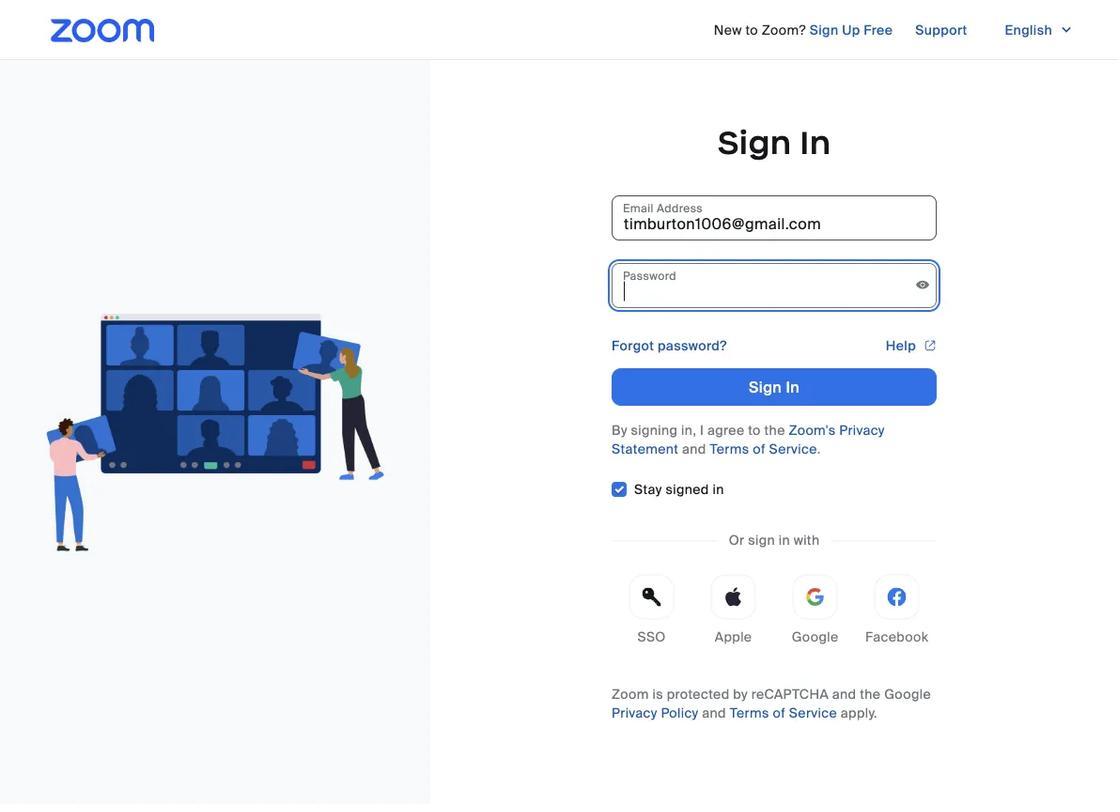 Task type: vqa. For each thing, say whether or not it's contained in the screenshot.
the Sign In button
yes



Task type: locate. For each thing, give the bounding box(es) containing it.
signed
[[666, 481, 710, 499]]

terms of service link for by
[[730, 705, 838, 722]]

sso button
[[612, 575, 692, 656]]

and up apply.
[[833, 686, 857, 704]]

down image
[[1061, 21, 1074, 39]]

email
[[623, 201, 654, 215]]

of
[[753, 440, 766, 458], [773, 705, 786, 722]]

the up apply.
[[861, 686, 881, 704]]

with
[[794, 532, 820, 549]]

zoom logo image
[[51, 19, 154, 42]]

address
[[657, 201, 703, 215]]

0 horizontal spatial google
[[792, 629, 839, 646]]

terms of service link
[[710, 440, 818, 458], [730, 705, 838, 722]]

by
[[734, 686, 748, 704]]

1 vertical spatial google
[[885, 686, 932, 704]]

zoom is protected by recaptcha and the google privacy policy and terms of service apply.
[[612, 686, 932, 722]]

sign in up email address email field at the top of the page
[[718, 122, 832, 163]]

sign left up
[[810, 21, 839, 39]]

0 vertical spatial sign
[[810, 21, 839, 39]]

0 horizontal spatial in
[[713, 481, 725, 499]]

up
[[843, 21, 861, 39]]

by signing in, i agree to the
[[612, 421, 789, 439]]

1 vertical spatial sign in
[[749, 377, 800, 397]]

to right new
[[746, 21, 759, 39]]

in
[[800, 122, 832, 163], [786, 377, 800, 397]]

and
[[683, 440, 707, 458], [833, 686, 857, 704], [703, 705, 727, 722]]

0 horizontal spatial of
[[753, 440, 766, 458]]

in left with
[[779, 532, 791, 549]]

to
[[746, 21, 759, 39], [749, 421, 761, 439]]

2 vertical spatial and
[[703, 705, 727, 722]]

sign in up zoom's
[[749, 377, 800, 397]]

privacy
[[840, 421, 886, 439], [612, 705, 658, 722]]

in up zoom's
[[786, 377, 800, 397]]

sso
[[638, 629, 666, 646]]

google down facebook at the bottom right
[[885, 686, 932, 704]]

1 vertical spatial terms
[[730, 705, 770, 722]]

1 vertical spatial the
[[861, 686, 881, 704]]

sign up zoom's privacy statement
[[749, 377, 782, 397]]

sign
[[749, 532, 776, 549]]

in right signed
[[713, 481, 725, 499]]

google button
[[776, 575, 856, 656]]

1 vertical spatial service
[[790, 705, 838, 722]]

1 vertical spatial terms of service link
[[730, 705, 838, 722]]

sign in
[[718, 122, 832, 163], [749, 377, 800, 397]]

email address
[[623, 201, 703, 215]]

and down 'in,'
[[683, 440, 707, 458]]

and down protected
[[703, 705, 727, 722]]

forgot
[[612, 337, 655, 354]]

1 horizontal spatial the
[[861, 686, 881, 704]]

1 horizontal spatial in
[[779, 532, 791, 549]]

i
[[701, 421, 705, 439]]

to up the and terms of service .
[[749, 421, 761, 439]]

privacy down zoom
[[612, 705, 658, 722]]

terms
[[710, 440, 750, 458], [730, 705, 770, 722]]

service down recaptcha on the bottom right of page
[[790, 705, 838, 722]]

sign
[[810, 21, 839, 39], [718, 122, 792, 163], [749, 377, 782, 397]]

google inside button
[[792, 629, 839, 646]]

1 horizontal spatial privacy
[[840, 421, 886, 439]]

terms down by
[[730, 705, 770, 722]]

0 vertical spatial the
[[765, 421, 786, 439]]

1 horizontal spatial google
[[885, 686, 932, 704]]

2 vertical spatial sign
[[749, 377, 782, 397]]

in
[[713, 481, 725, 499], [779, 532, 791, 549]]

in inside button
[[786, 377, 800, 397]]

0 vertical spatial privacy
[[840, 421, 886, 439]]

forgot password?
[[612, 337, 728, 354]]

zoom's privacy statement link
[[612, 421, 886, 458]]

0 vertical spatial google
[[792, 629, 839, 646]]

help button
[[887, 331, 938, 361]]

0 vertical spatial service
[[770, 440, 818, 458]]

terms down agree
[[710, 440, 750, 458]]

in up email address email field at the top of the page
[[800, 122, 832, 163]]

password?
[[658, 337, 728, 354]]

Email Address email field
[[612, 195, 938, 240]]

1 vertical spatial in
[[779, 532, 791, 549]]

new to zoom? sign up free
[[714, 21, 894, 39]]

the up the and terms of service .
[[765, 421, 786, 439]]

1 vertical spatial privacy
[[612, 705, 658, 722]]

0 horizontal spatial the
[[765, 421, 786, 439]]

0 vertical spatial and
[[683, 440, 707, 458]]

terms of service link down recaptcha on the bottom right of page
[[730, 705, 838, 722]]

the inside "zoom is protected by recaptcha and the google privacy policy and terms of service apply."
[[861, 686, 881, 704]]

by
[[612, 421, 628, 439]]

google up recaptcha on the bottom right of page
[[792, 629, 839, 646]]

protected
[[667, 686, 730, 704]]

1 vertical spatial in
[[786, 377, 800, 397]]

service
[[770, 440, 818, 458], [790, 705, 838, 722]]

the
[[765, 421, 786, 439], [861, 686, 881, 704]]

0 vertical spatial in
[[713, 481, 725, 499]]

apple button
[[694, 575, 774, 656]]

sign up email address email field at the top of the page
[[718, 122, 792, 163]]

recaptcha
[[752, 686, 829, 704]]

the for and
[[861, 686, 881, 704]]

0 vertical spatial of
[[753, 440, 766, 458]]

terms of service link down agree
[[710, 440, 818, 458]]

statement
[[612, 440, 679, 458]]

service down zoom's
[[770, 440, 818, 458]]

sign in inside the "sign in" button
[[749, 377, 800, 397]]

support link
[[916, 15, 968, 45]]

new
[[714, 21, 743, 39]]

free
[[864, 21, 894, 39]]

sign in button
[[612, 368, 938, 406]]

google
[[792, 629, 839, 646], [885, 686, 932, 704]]

0 horizontal spatial privacy
[[612, 705, 658, 722]]

privacy right zoom's
[[840, 421, 886, 439]]

1 horizontal spatial of
[[773, 705, 786, 722]]

1 vertical spatial of
[[773, 705, 786, 722]]

0 vertical spatial terms of service link
[[710, 440, 818, 458]]



Task type: describe. For each thing, give the bounding box(es) containing it.
1 vertical spatial to
[[749, 421, 761, 439]]

facebook button
[[858, 575, 938, 656]]

support
[[916, 21, 968, 39]]

0 vertical spatial terms
[[710, 440, 750, 458]]

zoom sign in page image image
[[46, 314, 385, 552]]

privacy policy link
[[612, 705, 699, 722]]

stay
[[635, 481, 663, 499]]

in for sign
[[779, 532, 791, 549]]

privacy inside zoom's privacy statement
[[840, 421, 886, 439]]

window new image
[[924, 336, 938, 355]]

help
[[887, 337, 917, 354]]

english
[[1006, 21, 1053, 39]]

Password password field
[[612, 263, 938, 308]]

or sign in with
[[729, 532, 820, 549]]

0 vertical spatial in
[[800, 122, 832, 163]]

apple
[[715, 629, 753, 646]]

password
[[623, 268, 677, 283]]

policy
[[661, 705, 699, 722]]

service inside "zoom is protected by recaptcha and the google privacy policy and terms of service apply."
[[790, 705, 838, 722]]

zoom's privacy statement
[[612, 421, 886, 458]]

forgot password? button
[[612, 336, 728, 355]]

1 vertical spatial sign
[[718, 122, 792, 163]]

1 vertical spatial and
[[833, 686, 857, 704]]

agree
[[708, 421, 745, 439]]

stay signed in
[[635, 481, 725, 499]]

0 vertical spatial sign in
[[718, 122, 832, 163]]

and terms of service .
[[679, 440, 821, 458]]

google inside "zoom is protected by recaptcha and the google privacy policy and terms of service apply."
[[885, 686, 932, 704]]

.
[[818, 440, 821, 458]]

or
[[729, 532, 745, 549]]

the for to
[[765, 421, 786, 439]]

apply.
[[841, 705, 878, 722]]

english button
[[991, 15, 1089, 45]]

zoom?
[[762, 21, 807, 39]]

apple image
[[725, 588, 744, 607]]

terms inside "zoom is protected by recaptcha and the google privacy policy and terms of service apply."
[[730, 705, 770, 722]]

signing
[[631, 421, 678, 439]]

sign inside button
[[749, 377, 782, 397]]

of inside "zoom is protected by recaptcha and the google privacy policy and terms of service apply."
[[773, 705, 786, 722]]

zoom's
[[789, 421, 836, 439]]

0 vertical spatial to
[[746, 21, 759, 39]]

privacy inside "zoom is protected by recaptcha and the google privacy policy and terms of service apply."
[[612, 705, 658, 722]]

terms of service link for service
[[710, 440, 818, 458]]

is
[[653, 686, 664, 704]]

sign up free button
[[810, 15, 894, 45]]

facebook
[[866, 629, 929, 646]]

zoom
[[612, 686, 650, 704]]

in,
[[682, 421, 697, 439]]

in for signed
[[713, 481, 725, 499]]



